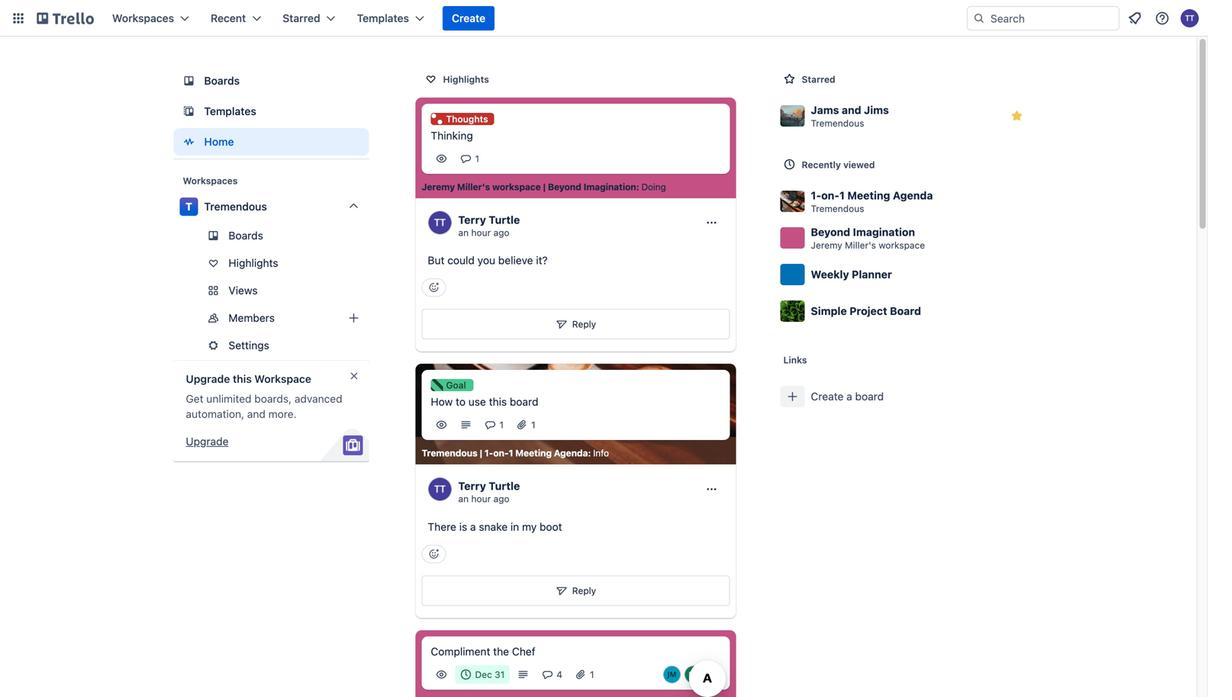 Task type: describe. For each thing, give the bounding box(es) containing it.
snake
[[479, 521, 508, 533]]

recently viewed
[[802, 160, 875, 170]]

imagination inside beyond imagination jeremy miller's workspace
[[853, 226, 915, 238]]

0 vertical spatial imagination
[[584, 182, 636, 192]]

in
[[511, 521, 519, 533]]

0 vertical spatial |
[[543, 182, 546, 192]]

back to home image
[[37, 6, 94, 31]]

a inside button
[[847, 390, 852, 403]]

open information menu image
[[1155, 11, 1170, 26]]

add reaction image for but
[[422, 279, 446, 297]]

more.
[[268, 408, 297, 421]]

0 horizontal spatial beyond
[[548, 182, 581, 192]]

terry for could
[[458, 214, 486, 226]]

templates inside dropdown button
[[357, 12, 409, 24]]

workspaces button
[[103, 6, 198, 31]]

1-on-1 meeting agenda link
[[484, 447, 588, 460]]

t
[[185, 200, 192, 213]]

reply button for there is a snake in my boot
[[422, 576, 730, 606]]

starred inside popup button
[[283, 12, 320, 24]]

boards,
[[254, 393, 292, 405]]

it?
[[536, 254, 548, 267]]

recently
[[802, 160, 841, 170]]

weekly planner
[[811, 268, 892, 281]]

could
[[447, 254, 475, 267]]

1 vertical spatial on-
[[493, 448, 509, 459]]

members link
[[174, 306, 369, 330]]

create for create a board
[[811, 390, 844, 403]]

terry turtle an hour ago for believe
[[458, 214, 520, 238]]

1-on-1 meeting agenda tremendous
[[811, 189, 933, 214]]

0 horizontal spatial |
[[480, 448, 482, 459]]

color: bold red, title: "thoughts" element
[[431, 113, 494, 125]]

jeremy inside beyond imagination jeremy miller's workspace
[[811, 240, 842, 251]]

workspace inside beyond imagination jeremy miller's workspace
[[879, 240, 925, 251]]

viewed
[[843, 160, 875, 170]]

tremendous inside 1-on-1 meeting agenda tremendous
[[811, 203, 864, 214]]

1 vertical spatial :
[[588, 448, 591, 459]]

but could you believe it?
[[428, 254, 548, 267]]

unlimited
[[206, 393, 252, 405]]

to
[[456, 396, 466, 408]]

home image
[[180, 133, 198, 151]]

0 horizontal spatial meeting
[[515, 448, 552, 459]]

0 vertical spatial jeremy
[[422, 182, 455, 192]]

advanced
[[295, 393, 342, 405]]

project
[[850, 305, 887, 317]]

reply for there is a snake in my boot
[[572, 586, 596, 596]]

tremendous | 1-on-1 meeting agenda : info
[[422, 448, 609, 459]]

simple project board
[[811, 305, 921, 317]]

is
[[459, 521, 467, 533]]

dec 31
[[475, 670, 505, 680]]

1 down goal how to use this board
[[509, 448, 513, 459]]

board inside button
[[855, 390, 884, 403]]

how
[[431, 396, 453, 408]]

settings link
[[174, 334, 369, 358]]

0 horizontal spatial workspace
[[492, 182, 541, 192]]

views
[[229, 284, 258, 297]]

highlights inside highlights link
[[229, 257, 278, 269]]

compliment
[[431, 646, 490, 658]]

believe
[[498, 254, 533, 267]]

you
[[478, 254, 495, 267]]

upgrade button
[[186, 434, 229, 450]]

weekly planner link
[[774, 256, 1035, 293]]

beyond imagination jeremy miller's workspace
[[811, 226, 925, 251]]

1 down thoughts thinking
[[475, 153, 479, 164]]

recent button
[[202, 6, 270, 31]]

1 vertical spatial a
[[470, 521, 476, 533]]

an for could
[[458, 227, 469, 238]]

primary element
[[0, 0, 1208, 37]]

hour for you
[[471, 227, 491, 238]]

jims
[[864, 104, 889, 116]]

beyond inside beyond imagination jeremy miller's workspace
[[811, 226, 850, 238]]

jams and jims tremendous
[[811, 104, 889, 129]]

starred button
[[273, 6, 345, 31]]

search image
[[973, 12, 985, 24]]

links
[[783, 355, 807, 366]]

0 vertical spatial highlights
[[443, 74, 489, 85]]

get
[[186, 393, 203, 405]]

thinking
[[431, 129, 473, 142]]

add reaction image for there
[[422, 545, 446, 563]]

use
[[468, 396, 486, 408]]

0 horizontal spatial miller's
[[457, 182, 490, 192]]

beyond imagination link
[[548, 181, 636, 193]]

the
[[493, 646, 509, 658]]

workspaces inside popup button
[[112, 12, 174, 24]]

dec
[[475, 670, 492, 680]]

boards link for templates
[[174, 67, 369, 95]]

simple project board link
[[774, 293, 1035, 330]]

thoughts
[[446, 114, 488, 124]]

on- inside 1-on-1 meeting agenda tremendous
[[821, 189, 839, 202]]

compliment the chef
[[431, 646, 535, 658]]

templates link
[[174, 98, 369, 125]]

1- inside 1-on-1 meeting agenda tremendous
[[811, 189, 821, 202]]

1 up the 1-on-1 meeting agenda link
[[531, 420, 535, 431]]

meeting inside 1-on-1 meeting agenda tremendous
[[847, 189, 890, 202]]

there is a snake in my boot
[[428, 521, 562, 533]]

upgrade for upgrade
[[186, 435, 229, 448]]

miller's inside beyond imagination jeremy miller's workspace
[[845, 240, 876, 251]]

31
[[495, 670, 505, 680]]

tremendous down how
[[422, 448, 477, 459]]

weekly
[[811, 268, 849, 281]]

this inside upgrade this workspace get unlimited boards, advanced automation, and more.
[[233, 373, 252, 385]]

ago for snake
[[493, 494, 510, 505]]

jams
[[811, 104, 839, 116]]



Task type: locate. For each thing, give the bounding box(es) containing it.
templates up home
[[204, 105, 256, 118]]

add reaction image down there
[[422, 545, 446, 563]]

add reaction image down but
[[422, 279, 446, 297]]

terry turtle an hour ago up but could you believe it?
[[458, 214, 520, 238]]

2 turtle from the top
[[489, 480, 520, 493]]

highlights
[[443, 74, 489, 85], [229, 257, 278, 269]]

terry up is
[[458, 480, 486, 493]]

0 vertical spatial and
[[842, 104, 861, 116]]

highlights up the thoughts
[[443, 74, 489, 85]]

highlights up views
[[229, 257, 278, 269]]

1 vertical spatial jeremy
[[811, 240, 842, 251]]

highlights link
[[174, 251, 369, 276]]

0 vertical spatial boards
[[204, 74, 240, 87]]

0 horizontal spatial create
[[452, 12, 486, 24]]

imagination left doing at the right top
[[584, 182, 636, 192]]

hour for a
[[471, 494, 491, 505]]

1 ago from the top
[[493, 227, 510, 238]]

0 vertical spatial terry turtle an hour ago
[[458, 214, 520, 238]]

create for create
[[452, 12, 486, 24]]

and
[[842, 104, 861, 116], [247, 408, 265, 421]]

1 up tremendous | 1-on-1 meeting agenda : info
[[500, 420, 504, 431]]

0 vertical spatial workspace
[[492, 182, 541, 192]]

1 right 4
[[590, 670, 594, 680]]

terry turtle (terryturtle) image
[[1181, 9, 1199, 27]]

0 horizontal spatial this
[[233, 373, 252, 385]]

1 vertical spatial highlights
[[229, 257, 278, 269]]

1 horizontal spatial and
[[842, 104, 861, 116]]

1 vertical spatial create
[[811, 390, 844, 403]]

home
[[204, 135, 234, 148]]

hour up you
[[471, 227, 491, 238]]

1 vertical spatial reply
[[572, 586, 596, 596]]

4
[[557, 670, 562, 680]]

terry turtle an hour ago for snake
[[458, 480, 520, 505]]

info
[[593, 448, 609, 459]]

1 vertical spatial starred
[[802, 74, 835, 85]]

1 boards link from the top
[[174, 67, 369, 95]]

1 upgrade from the top
[[186, 373, 230, 385]]

| down use
[[480, 448, 482, 459]]

2 terry turtle an hour ago from the top
[[458, 480, 520, 505]]

ago for believe
[[493, 227, 510, 238]]

agenda up beyond imagination jeremy miller's workspace
[[893, 189, 933, 202]]

1 turtle from the top
[[489, 214, 520, 226]]

1 horizontal spatial :
[[636, 182, 639, 192]]

ago
[[493, 227, 510, 238], [493, 494, 510, 505]]

tremendous up beyond imagination jeremy miller's workspace
[[811, 203, 864, 214]]

board
[[855, 390, 884, 403], [510, 396, 538, 408]]

0 vertical spatial :
[[636, 182, 639, 192]]

boards link up highlights link
[[174, 224, 369, 248]]

templates right starred popup button at the left top
[[357, 12, 409, 24]]

1 add reaction image from the top
[[422, 279, 446, 297]]

this inside goal how to use this board
[[489, 396, 507, 408]]

click to unstar jams and jims. it will be removed from your starred list. image
[[1009, 108, 1025, 124]]

1 horizontal spatial create
[[811, 390, 844, 403]]

0 vertical spatial starred
[[283, 12, 320, 24]]

tremendous down jams
[[811, 118, 864, 129]]

create inside button
[[811, 390, 844, 403]]

goal
[[446, 380, 466, 391]]

boot
[[540, 521, 562, 533]]

boards link for highlights
[[174, 224, 369, 248]]

boards link up templates link
[[174, 67, 369, 95]]

1 vertical spatial this
[[489, 396, 507, 408]]

an
[[458, 227, 469, 238], [458, 494, 469, 505]]

1 vertical spatial an
[[458, 494, 469, 505]]

1 horizontal spatial workspace
[[879, 240, 925, 251]]

ago up but could you believe it?
[[493, 227, 510, 238]]

jeremy miller's workspace | beyond imagination : doing
[[422, 182, 666, 192]]

1 vertical spatial templates
[[204, 105, 256, 118]]

tremendous right t
[[204, 200, 267, 213]]

workspaces
[[112, 12, 174, 24], [183, 176, 238, 186]]

color: green, title: "goal" element
[[431, 379, 474, 392]]

1 vertical spatial turtle
[[489, 480, 520, 493]]

terry turtle an hour ago
[[458, 214, 520, 238], [458, 480, 520, 505]]

0 vertical spatial agenda
[[893, 189, 933, 202]]

0 horizontal spatial and
[[247, 408, 265, 421]]

0 vertical spatial reply button
[[422, 309, 730, 340]]

1 terry turtle an hour ago from the top
[[458, 214, 520, 238]]

template board image
[[180, 102, 198, 121]]

create a board button
[[774, 379, 1035, 415]]

1 horizontal spatial workspaces
[[183, 176, 238, 186]]

jeremy up weekly
[[811, 240, 842, 251]]

turtle up believe
[[489, 214, 520, 226]]

tremendous
[[811, 118, 864, 129], [204, 200, 267, 213], [811, 203, 864, 214], [422, 448, 477, 459]]

0 vertical spatial reply
[[572, 319, 596, 330]]

create
[[452, 12, 486, 24], [811, 390, 844, 403]]

and left jims
[[842, 104, 861, 116]]

an for is
[[458, 494, 469, 505]]

1 hour from the top
[[471, 227, 491, 238]]

reply button down it?
[[422, 309, 730, 340]]

starred right recent "dropdown button"
[[283, 12, 320, 24]]

1 vertical spatial ago
[[493, 494, 510, 505]]

hour
[[471, 227, 491, 238], [471, 494, 491, 505]]

: left info
[[588, 448, 591, 459]]

this
[[233, 373, 252, 385], [489, 396, 507, 408]]

and inside jams and jims tremendous
[[842, 104, 861, 116]]

an up is
[[458, 494, 469, 505]]

1 an from the top
[[458, 227, 469, 238]]

boards for highlights
[[229, 229, 263, 242]]

on- down goal how to use this board
[[493, 448, 509, 459]]

0 vertical spatial an
[[458, 227, 469, 238]]

0 vertical spatial a
[[847, 390, 852, 403]]

1 down recently viewed
[[839, 189, 845, 202]]

1 vertical spatial hour
[[471, 494, 491, 505]]

automation,
[[186, 408, 244, 421]]

1 vertical spatial and
[[247, 408, 265, 421]]

1 horizontal spatial board
[[855, 390, 884, 403]]

1 vertical spatial workspaces
[[183, 176, 238, 186]]

workspace
[[492, 182, 541, 192], [879, 240, 925, 251]]

simple
[[811, 305, 847, 317]]

1 vertical spatial add reaction image
[[422, 545, 446, 563]]

chef
[[512, 646, 535, 658]]

0 vertical spatial turtle
[[489, 214, 520, 226]]

meeting
[[847, 189, 890, 202], [515, 448, 552, 459]]

0 notifications image
[[1126, 9, 1144, 27]]

a
[[847, 390, 852, 403], [470, 521, 476, 533]]

ago up there is a snake in my boot
[[493, 494, 510, 505]]

and inside upgrade this workspace get unlimited boards, advanced automation, and more.
[[247, 408, 265, 421]]

turtle down tremendous | 1-on-1 meeting agenda : info
[[489, 480, 520, 493]]

0 horizontal spatial templates
[[204, 105, 256, 118]]

reply for but could you believe it?
[[572, 319, 596, 330]]

hour up snake
[[471, 494, 491, 505]]

1 horizontal spatial starred
[[802, 74, 835, 85]]

0 vertical spatial boards link
[[174, 67, 369, 95]]

0 horizontal spatial workspaces
[[112, 12, 174, 24]]

beyond
[[548, 182, 581, 192], [811, 226, 850, 238]]

1 reply button from the top
[[422, 309, 730, 340]]

upgrade up get
[[186, 373, 230, 385]]

workspace up weekly planner link
[[879, 240, 925, 251]]

1 horizontal spatial agenda
[[893, 189, 933, 202]]

0 vertical spatial add reaction image
[[422, 279, 446, 297]]

upgrade inside upgrade this workspace get unlimited boards, advanced automation, and more.
[[186, 373, 230, 385]]

2 reply from the top
[[572, 586, 596, 596]]

1 vertical spatial imagination
[[853, 226, 915, 238]]

terry turtle an hour ago up snake
[[458, 480, 520, 505]]

boards up highlights link
[[229, 229, 263, 242]]

starred
[[283, 12, 320, 24], [802, 74, 835, 85]]

0 horizontal spatial starred
[[283, 12, 320, 24]]

doing
[[641, 182, 666, 192]]

workspace
[[254, 373, 311, 385]]

1 horizontal spatial miller's
[[845, 240, 876, 251]]

2 boards link from the top
[[174, 224, 369, 248]]

reply button for but could you believe it?
[[422, 309, 730, 340]]

add image
[[345, 309, 363, 327]]

0 horizontal spatial :
[[588, 448, 591, 459]]

0 horizontal spatial a
[[470, 521, 476, 533]]

jeremy down thinking at the top of page
[[422, 182, 455, 192]]

0 horizontal spatial highlights
[[229, 257, 278, 269]]

1 vertical spatial terry turtle an hour ago
[[458, 480, 520, 505]]

1 vertical spatial workspace
[[879, 240, 925, 251]]

workspace up believe
[[492, 182, 541, 192]]

but
[[428, 254, 445, 267]]

my
[[522, 521, 537, 533]]

and down "boards," at the bottom left of page
[[247, 408, 265, 421]]

reply button down boot
[[422, 576, 730, 606]]

this up unlimited
[[233, 373, 252, 385]]

1 horizontal spatial |
[[543, 182, 546, 192]]

upgrade this workspace get unlimited boards, advanced automation, and more.
[[186, 373, 342, 421]]

1 vertical spatial boards link
[[174, 224, 369, 248]]

1- down recently at top right
[[811, 189, 821, 202]]

upgrade down 'automation,'
[[186, 435, 229, 448]]

boards link
[[174, 67, 369, 95], [174, 224, 369, 248]]

2 ago from the top
[[493, 494, 510, 505]]

agenda left info
[[554, 448, 588, 459]]

boards for templates
[[204, 74, 240, 87]]

2 upgrade from the top
[[186, 435, 229, 448]]

tremendous inside jams and jims tremendous
[[811, 118, 864, 129]]

1 vertical spatial agenda
[[554, 448, 588, 459]]

2 an from the top
[[458, 494, 469, 505]]

1 horizontal spatial meeting
[[847, 189, 890, 202]]

board image
[[180, 72, 198, 90]]

add reaction image
[[422, 279, 446, 297], [422, 545, 446, 563]]

1 vertical spatial beyond
[[811, 226, 850, 238]]

board
[[890, 305, 921, 317]]

terry for is
[[458, 480, 486, 493]]

0 horizontal spatial on-
[[493, 448, 509, 459]]

agenda
[[893, 189, 933, 202], [554, 448, 588, 459]]

1 horizontal spatial imagination
[[853, 226, 915, 238]]

imagination
[[584, 182, 636, 192], [853, 226, 915, 238]]

agenda inside 1-on-1 meeting agenda tremendous
[[893, 189, 933, 202]]

0 vertical spatial workspaces
[[112, 12, 174, 24]]

this right use
[[489, 396, 507, 408]]

boards right board image
[[204, 74, 240, 87]]

1 vertical spatial |
[[480, 448, 482, 459]]

settings
[[229, 339, 269, 352]]

1 reply from the top
[[572, 319, 596, 330]]

templates button
[[348, 6, 434, 31]]

0 horizontal spatial agenda
[[554, 448, 588, 459]]

1-
[[811, 189, 821, 202], [484, 448, 493, 459]]

|
[[543, 182, 546, 192], [480, 448, 482, 459]]

1 horizontal spatial this
[[489, 396, 507, 408]]

meeting left info
[[515, 448, 552, 459]]

planner
[[852, 268, 892, 281]]

turtle for believe
[[489, 214, 520, 226]]

0 horizontal spatial board
[[510, 396, 538, 408]]

recent
[[211, 12, 246, 24]]

upgrade for upgrade this workspace get unlimited boards, advanced automation, and more.
[[186, 373, 230, 385]]

1 horizontal spatial highlights
[[443, 74, 489, 85]]

0 vertical spatial templates
[[357, 12, 409, 24]]

meeting down the viewed
[[847, 189, 890, 202]]

1 horizontal spatial templates
[[357, 12, 409, 24]]

0 vertical spatial ago
[[493, 227, 510, 238]]

miller's
[[457, 182, 490, 192], [845, 240, 876, 251]]

0 vertical spatial hour
[[471, 227, 491, 238]]

an up could
[[458, 227, 469, 238]]

1 vertical spatial miller's
[[845, 240, 876, 251]]

0 horizontal spatial imagination
[[584, 182, 636, 192]]

imagination down 1-on-1 meeting agenda tremendous
[[853, 226, 915, 238]]

1 horizontal spatial 1-
[[811, 189, 821, 202]]

members
[[229, 312, 275, 324]]

1- down use
[[484, 448, 493, 459]]

1 vertical spatial meeting
[[515, 448, 552, 459]]

on- down recently viewed
[[821, 189, 839, 202]]

2 terry from the top
[[458, 480, 486, 493]]

0 vertical spatial terry
[[458, 214, 486, 226]]

home link
[[174, 128, 369, 156]]

0 horizontal spatial 1-
[[484, 448, 493, 459]]

: left doing at the right top
[[636, 182, 639, 192]]

terry up could
[[458, 214, 486, 226]]

create button
[[443, 6, 495, 31]]

1 terry from the top
[[458, 214, 486, 226]]

:
[[636, 182, 639, 192], [588, 448, 591, 459]]

2 add reaction image from the top
[[422, 545, 446, 563]]

0 horizontal spatial jeremy
[[422, 182, 455, 192]]

1 vertical spatial boards
[[229, 229, 263, 242]]

create a board
[[811, 390, 884, 403]]

0 vertical spatial 1-
[[811, 189, 821, 202]]

turtle for snake
[[489, 480, 520, 493]]

there
[[428, 521, 456, 533]]

2 hour from the top
[[471, 494, 491, 505]]

templates
[[357, 12, 409, 24], [204, 105, 256, 118]]

1 vertical spatial upgrade
[[186, 435, 229, 448]]

board inside goal how to use this board
[[510, 396, 538, 408]]

create inside button
[[452, 12, 486, 24]]

2 reply button from the top
[[422, 576, 730, 606]]

0 vertical spatial on-
[[821, 189, 839, 202]]

1 vertical spatial terry
[[458, 480, 486, 493]]

thoughts thinking
[[431, 114, 488, 142]]

1 vertical spatial reply button
[[422, 576, 730, 606]]

0 vertical spatial this
[[233, 373, 252, 385]]

1 horizontal spatial on-
[[821, 189, 839, 202]]

reply button
[[422, 309, 730, 340], [422, 576, 730, 606]]

miller's down thinking at the top of page
[[457, 182, 490, 192]]

Search field
[[967, 6, 1120, 31]]

0 vertical spatial beyond
[[548, 182, 581, 192]]

goal how to use this board
[[431, 380, 538, 408]]

starred up jams
[[802, 74, 835, 85]]

boards
[[204, 74, 240, 87], [229, 229, 263, 242]]

terry
[[458, 214, 486, 226], [458, 480, 486, 493]]

1
[[475, 153, 479, 164], [839, 189, 845, 202], [500, 420, 504, 431], [531, 420, 535, 431], [509, 448, 513, 459], [590, 670, 594, 680]]

1 horizontal spatial a
[[847, 390, 852, 403]]

| left beyond imagination link
[[543, 182, 546, 192]]

views link
[[174, 279, 369, 303]]

miller's up weekly planner
[[845, 240, 876, 251]]

1 vertical spatial 1-
[[484, 448, 493, 459]]

upgrade
[[186, 373, 230, 385], [186, 435, 229, 448]]

0 vertical spatial meeting
[[847, 189, 890, 202]]

1 horizontal spatial jeremy
[[811, 240, 842, 251]]

1 inside 1-on-1 meeting agenda tremendous
[[839, 189, 845, 202]]

0 vertical spatial create
[[452, 12, 486, 24]]

0 vertical spatial upgrade
[[186, 373, 230, 385]]



Task type: vqa. For each thing, say whether or not it's contained in the screenshot.
Activity
no



